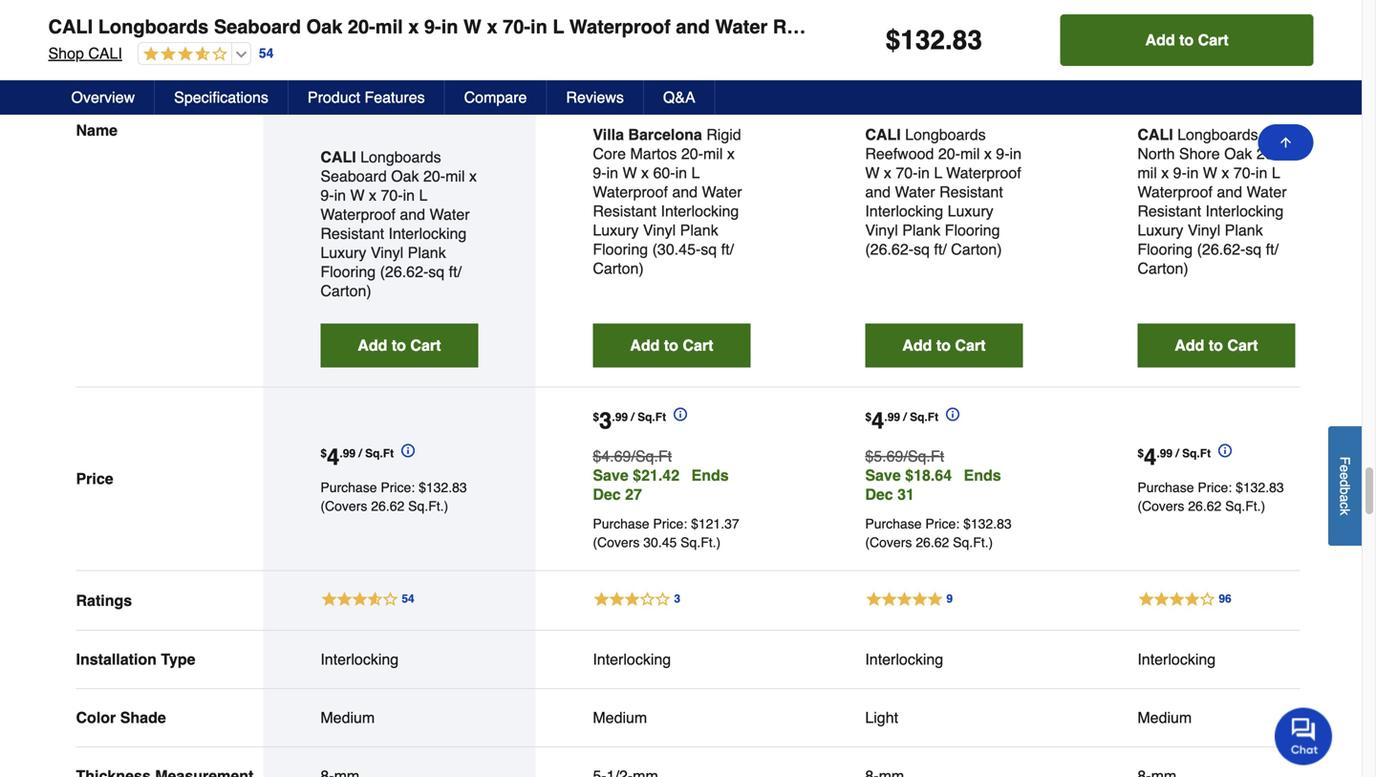 Task type: locate. For each thing, give the bounding box(es) containing it.
oak up product at the left top of page
[[306, 16, 343, 38]]

sq.ft. inside purchase price: $121.37 (covers 30.45 sq.ft. )
[[681, 535, 716, 550]]

ends right $18.64
[[964, 467, 1001, 484]]

20- inside "longboards seaboard oak 20-mil x 9-in w x 70-in l waterproof and water resistant interlocking luxury vinyl plank flooring (26.62-sq ft/ carton)"
[[423, 167, 446, 185]]

1 horizontal spatial ends
[[964, 467, 1001, 484]]

$ inside $ 3 . 99 / sq.ft
[[593, 411, 599, 424]]

cali up reefwood at the right of the page
[[865, 126, 901, 144]]

2 horizontal spatial $132.83
[[1236, 480, 1284, 495]]

2 horizontal spatial medium cell
[[1138, 708, 1296, 728]]

70- inside "longboards seaboard oak 20-mil x 9-in w x 70-in l waterproof and water resistant interlocking luxury vinyl plank flooring (26.62-sq ft/ carton)"
[[381, 187, 403, 204]]

longboards north shore oak 20- mil x 9-in w x 70-in l waterproof and water resistant interlocking luxury vinyl plank flooring (26.62-sq ft/ carton)
[[1138, 126, 1287, 277]]

longboards inside longboards reefwood 20-mil x 9-in w x 70-in l waterproof and water resistant interlocking luxury vinyl plank flooring (26.62-sq ft/ carton)
[[905, 126, 986, 144]]

0 horizontal spatial medium
[[321, 709, 375, 727]]

save $18.64
[[865, 467, 952, 484]]

1 medium cell from the left
[[321, 708, 478, 728]]

ends inside ends dec 27
[[692, 467, 729, 484]]

rigid
[[707, 126, 741, 144]]

1 interlocking cell from the left
[[321, 650, 478, 669]]

longboards inside longboards north shore oak 20- mil x 9-in w x 70-in l waterproof and water resistant interlocking luxury vinyl plank flooring (26.62-sq ft/ carton)
[[1178, 126, 1259, 144]]

ratings
[[76, 592, 132, 609]]

1 vertical spatial seaboard
[[321, 167, 387, 185]]

water inside rigid core martos 20-mil x 9-in w x 60-in l waterproof and water resistant interlocking luxury vinyl plank flooring (30.45-sq ft/ carton)
[[702, 183, 742, 201]]

ft/ inside longboards north shore oak 20- mil x 9-in w x 70-in l waterproof and water resistant interlocking luxury vinyl plank flooring (26.62-sq ft/ carton)
[[1266, 241, 1279, 258]]

/
[[631, 411, 634, 424], [904, 411, 907, 424], [359, 447, 362, 460], [1176, 447, 1179, 460], [631, 447, 635, 465], [904, 447, 908, 465]]

99 inside $ 3 . 99 / sq.ft
[[615, 411, 628, 424]]

product features
[[308, 88, 425, 106]]

83
[[953, 25, 983, 55]]

ft/
[[1324, 16, 1342, 38], [721, 241, 734, 258], [934, 241, 947, 258], [1266, 241, 1279, 258], [449, 263, 462, 281]]

seaboard inside "longboards seaboard oak 20-mil x 9-in w x 70-in l waterproof and water resistant interlocking luxury vinyl plank flooring (26.62-sq ft/ carton)"
[[321, 167, 387, 185]]

water
[[715, 16, 768, 38], [702, 183, 742, 201], [895, 183, 935, 201], [1247, 183, 1287, 201], [430, 206, 470, 223]]

1 horizontal spatial medium
[[593, 709, 647, 727]]

sq inside longboards north shore oak 20- mil x 9-in w x 70-in l waterproof and water resistant interlocking luxury vinyl plank flooring (26.62-sq ft/ carton)
[[1246, 241, 1262, 258]]

/ inside $ 3 . 99 / sq.ft
[[631, 411, 634, 424]]

9-
[[424, 16, 441, 38], [996, 145, 1010, 163], [593, 164, 607, 182], [1173, 164, 1187, 182], [321, 187, 334, 204]]

1 horizontal spatial oak
[[391, 167, 419, 185]]

$
[[886, 25, 901, 55], [593, 411, 599, 424], [865, 411, 872, 424], [321, 447, 327, 460], [1138, 447, 1144, 460]]

ft/ inside "longboards seaboard oak 20-mil x 9-in w x 70-in l waterproof and water resistant interlocking luxury vinyl plank flooring (26.62-sq ft/ carton)"
[[449, 263, 462, 281]]

medium
[[321, 709, 375, 727], [593, 709, 647, 727], [1138, 709, 1192, 727]]

add to cart button
[[1061, 14, 1314, 66], [321, 324, 478, 368], [593, 324, 751, 368], [865, 324, 1023, 368], [1138, 324, 1296, 368]]

dec left 31
[[865, 486, 893, 503]]

longboards for longboards reefwood 20-mil x 9-in w x 70-in l waterproof and water resistant interlocking luxury vinyl plank flooring (26.62-sq ft/ carton)
[[905, 126, 986, 144]]

70-
[[503, 16, 531, 38], [896, 164, 918, 182], [1234, 164, 1256, 182], [381, 187, 403, 204]]

4 for $5.69 / sq.ft's info icon
[[872, 408, 885, 434]]

oak inside longboards north shore oak 20- mil x 9-in w x 70-in l waterproof and water resistant interlocking luxury vinyl plank flooring (26.62-sq ft/ carton)
[[1224, 145, 1253, 163]]

longboards
[[98, 16, 209, 38], [905, 126, 986, 144], [1178, 126, 1259, 144], [360, 148, 441, 166]]

chat invite button image
[[1275, 707, 1333, 765]]

oak for shore
[[1224, 145, 1253, 163]]

and inside longboards reefwood 20-mil x 9-in w x 70-in l waterproof and water resistant interlocking luxury vinyl plank flooring (26.62-sq ft/ carton)
[[865, 183, 891, 201]]

ends up $121.37
[[692, 467, 729, 484]]

0 horizontal spatial 26.62
[[371, 499, 405, 514]]

price:
[[381, 480, 415, 495], [1198, 480, 1232, 495], [653, 516, 687, 532], [926, 516, 960, 532]]

x
[[408, 16, 419, 38], [487, 16, 498, 38], [727, 145, 735, 163], [984, 145, 992, 163], [641, 164, 649, 182], [884, 164, 892, 182], [1162, 164, 1169, 182], [1222, 164, 1230, 182], [469, 167, 477, 185], [369, 187, 377, 204]]

9- inside longboards north shore oak 20- mil x 9-in w x 70-in l waterproof and water resistant interlocking luxury vinyl plank flooring (26.62-sq ft/ carton)
[[1173, 164, 1187, 182]]

carton) inside longboards north shore oak 20- mil x 9-in w x 70-in l waterproof and water resistant interlocking luxury vinyl plank flooring (26.62-sq ft/ carton)
[[1138, 260, 1189, 277]]

longboards up shore
[[1178, 126, 1259, 144]]

color
[[76, 709, 116, 727]]

info image for $5.69 / sq.ft
[[939, 400, 960, 421]]

villa barcelona
[[593, 126, 702, 144]]

oak right shore
[[1224, 145, 1253, 163]]

d
[[1338, 480, 1353, 487]]

99 for info icon corresponding to $4.69 / sq.ft
[[615, 411, 628, 424]]

overview button
[[52, 80, 155, 115]]

2 horizontal spatial oak
[[1224, 145, 1253, 163]]

1 horizontal spatial 26.62
[[916, 535, 949, 550]]

w inside longboards north shore oak 20- mil x 9-in w x 70-in l waterproof and water resistant interlocking luxury vinyl plank flooring (26.62-sq ft/ carton)
[[1203, 164, 1218, 182]]

0 horizontal spatial oak
[[306, 16, 343, 38]]

1 save from the left
[[593, 467, 629, 484]]

cali up shop
[[48, 16, 93, 38]]

$ 4 . 99 / sq.ft for the left info icon
[[321, 444, 394, 470]]

w
[[464, 16, 482, 38], [623, 164, 637, 182], [865, 164, 880, 182], [1203, 164, 1218, 182], [350, 187, 365, 204]]

car
[[1347, 16, 1376, 38]]

1 cell from the left
[[321, 767, 478, 777]]

info image
[[666, 400, 687, 421], [939, 400, 960, 421], [394, 436, 415, 457]]

20- inside longboards north shore oak 20- mil x 9-in w x 70-in l waterproof and water resistant interlocking luxury vinyl plank flooring (26.62-sq ft/ carton)
[[1257, 145, 1279, 163]]

interlocking cell
[[321, 650, 478, 669], [593, 650, 751, 669], [865, 650, 1023, 669], [1138, 650, 1296, 669]]

2 horizontal spatial 26.62
[[1188, 499, 1222, 514]]

w inside rigid core martos 20-mil x 9-in w x 60-in l waterproof and water resistant interlocking luxury vinyl plank flooring (30.45-sq ft/ carton)
[[623, 164, 637, 182]]

product
[[308, 88, 360, 106]]

0 horizontal spatial ends
[[692, 467, 729, 484]]

(30.45-
[[652, 241, 701, 258]]

and inside rigid core martos 20-mil x 9-in w x 60-in l waterproof and water resistant interlocking luxury vinyl plank flooring (30.45-sq ft/ carton)
[[672, 183, 698, 201]]

1 horizontal spatial medium cell
[[593, 708, 751, 728]]

$ for info icon corresponding to $4.69 / sq.ft
[[593, 411, 599, 424]]

0 horizontal spatial $ 4 . 99 / sq.ft
[[321, 444, 394, 470]]

2 dec from the left
[[865, 486, 893, 503]]

1 horizontal spatial dec
[[865, 486, 893, 503]]

cali for longboards north shore oak 20- mil x 9-in w x 70-in l waterproof and water resistant interlocking luxury vinyl plank flooring (26.62-sq ft/ carton)
[[1138, 126, 1173, 144]]

resistant
[[773, 16, 859, 38], [940, 183, 1003, 201], [593, 202, 657, 220], [1138, 202, 1202, 220], [321, 225, 384, 242]]

2 vertical spatial oak
[[391, 167, 419, 185]]

compare button
[[445, 80, 547, 115]]

reviews
[[566, 88, 624, 106]]

e up b
[[1338, 472, 1353, 480]]

e
[[1338, 465, 1353, 472], [1338, 472, 1353, 480]]

. inside $ 3 . 99 / sq.ft
[[612, 411, 615, 424]]

save
[[593, 467, 629, 484], [865, 467, 901, 484]]

20- right shore
[[1257, 145, 1279, 163]]

ends inside ends dec 31
[[964, 467, 1001, 484]]

/ for $5.69 / sq.ft's info icon
[[904, 411, 907, 424]]

price: inside purchase price: $121.37 (covers 30.45 sq.ft. )
[[653, 516, 687, 532]]

vinyl
[[1047, 16, 1092, 38], [643, 221, 676, 239], [865, 221, 898, 239], [1188, 221, 1221, 239], [371, 244, 404, 262]]

luxury
[[978, 16, 1042, 38], [948, 202, 994, 220], [593, 221, 639, 239], [1138, 221, 1184, 239], [321, 244, 366, 262]]

mil down compare
[[446, 167, 465, 185]]

sq.ft for $5.69 / sq.ft's info icon
[[910, 411, 939, 424]]

e up d
[[1338, 465, 1353, 472]]

cell
[[321, 767, 478, 777], [593, 767, 751, 777], [865, 767, 1023, 777], [1138, 767, 1296, 777]]

info image
[[1211, 436, 1232, 457]]

water inside longboards north shore oak 20- mil x 9-in w x 70-in l waterproof and water resistant interlocking luxury vinyl plank flooring (26.62-sq ft/ carton)
[[1247, 183, 1287, 201]]

(26.62- inside "longboards seaboard oak 20-mil x 9-in w x 70-in l waterproof and water resistant interlocking luxury vinyl plank flooring (26.62-sq ft/ carton)"
[[380, 263, 429, 281]]

2 horizontal spatial purchase price: $132.83 (covers 26.62 sq.ft. )
[[1138, 480, 1284, 514]]

1 ends from the left
[[692, 467, 729, 484]]

cart
[[1198, 31, 1229, 49], [410, 337, 441, 354], [683, 337, 713, 354], [955, 337, 986, 354], [1228, 337, 1258, 354]]

seaboard up 54
[[214, 16, 301, 38]]

ends
[[692, 467, 729, 484], [964, 467, 1001, 484]]

1 horizontal spatial $132.83
[[964, 516, 1012, 532]]

ft/ inside longboards reefwood 20-mil x 9-in w x 70-in l waterproof and water resistant interlocking luxury vinyl plank flooring (26.62-sq ft/ carton)
[[934, 241, 947, 258]]

waterproof
[[569, 16, 671, 38], [946, 164, 1021, 182], [593, 183, 668, 201], [1138, 183, 1213, 201], [321, 206, 396, 223]]

60-
[[653, 164, 675, 182]]

flooring
[[1154, 16, 1231, 38], [945, 221, 1000, 239], [593, 241, 648, 258], [1138, 241, 1193, 258], [321, 263, 376, 281]]

2 medium from the left
[[593, 709, 647, 727]]

1 horizontal spatial seaboard
[[321, 167, 387, 185]]

(26.62- inside longboards reefwood 20-mil x 9-in w x 70-in l waterproof and water resistant interlocking luxury vinyl plank flooring (26.62-sq ft/ carton)
[[865, 241, 914, 258]]

cali up 'north'
[[1138, 126, 1173, 144]]

longboards up reefwood at the right of the page
[[905, 126, 986, 144]]

2 horizontal spatial medium
[[1138, 709, 1192, 727]]

carton)
[[951, 241, 1002, 258], [593, 260, 644, 277], [1138, 260, 1189, 277], [321, 282, 372, 300]]

mil down 'north'
[[1138, 164, 1157, 182]]

dec inside ends dec 27
[[593, 486, 621, 503]]

sq.ft.
[[408, 499, 444, 514], [1226, 499, 1261, 514], [681, 535, 716, 550], [953, 535, 989, 550]]

flooring inside rigid core martos 20-mil x 9-in w x 60-in l waterproof and water resistant interlocking luxury vinyl plank flooring (30.45-sq ft/ carton)
[[593, 241, 648, 258]]

0 horizontal spatial info image
[[394, 436, 415, 457]]

3.6 stars image
[[138, 46, 227, 64]]

20- right reefwood at the right of the page
[[938, 145, 961, 163]]

20- inside rigid core martos 20-mil x 9-in w x 60-in l waterproof and water resistant interlocking luxury vinyl plank flooring (30.45-sq ft/ carton)
[[681, 145, 703, 163]]

20- down barcelona
[[681, 145, 703, 163]]

carton) inside longboards reefwood 20-mil x 9-in w x 70-in l waterproof and water resistant interlocking luxury vinyl plank flooring (26.62-sq ft/ carton)
[[951, 241, 1002, 258]]

1 horizontal spatial info image
[[666, 400, 687, 421]]

0 horizontal spatial medium cell
[[321, 708, 478, 728]]

reviews button
[[547, 80, 644, 115]]

0 horizontal spatial 4
[[327, 444, 340, 470]]

f e e d b a c k button
[[1329, 426, 1362, 546]]

oak down 'features'
[[391, 167, 419, 185]]

1 horizontal spatial 4
[[872, 408, 885, 434]]

longboards for longboards seaboard oak 20-mil x 9-in w x 70-in l waterproof and water resistant interlocking luxury vinyl plank flooring (26.62-sq ft/ carton)
[[360, 148, 441, 166]]

2 horizontal spatial $ 4 . 99 / sq.ft
[[1138, 444, 1211, 470]]

purchase price: $132.83 (covers 26.62 sq.ft. )
[[321, 480, 467, 514], [1138, 480, 1284, 514], [865, 516, 1012, 550]]

2 save from the left
[[865, 467, 901, 484]]

to
[[1180, 31, 1194, 49], [392, 337, 406, 354], [664, 337, 679, 354], [937, 337, 951, 354], [1209, 337, 1223, 354]]

1 horizontal spatial save
[[865, 467, 901, 484]]

waterproof inside rigid core martos 20-mil x 9-in w x 60-in l waterproof and water resistant interlocking luxury vinyl plank flooring (30.45-sq ft/ carton)
[[593, 183, 668, 201]]

longboards inside "longboards seaboard oak 20-mil x 9-in w x 70-in l waterproof and water resistant interlocking luxury vinyl plank flooring (26.62-sq ft/ carton)"
[[360, 148, 441, 166]]

ends dec 27
[[593, 467, 729, 503]]

w inside "longboards seaboard oak 20-mil x 9-in w x 70-in l waterproof and water resistant interlocking luxury vinyl plank flooring (26.62-sq ft/ carton)"
[[350, 187, 365, 204]]

0 horizontal spatial dec
[[593, 486, 621, 503]]

plank
[[1098, 16, 1149, 38], [680, 221, 718, 239], [903, 221, 941, 239], [1225, 221, 1263, 239], [408, 244, 446, 262]]

20- inside longboards reefwood 20-mil x 9-in w x 70-in l waterproof and water resistant interlocking luxury vinyl plank flooring (26.62-sq ft/ carton)
[[938, 145, 961, 163]]

99 for info image on the right bottom
[[1160, 447, 1173, 460]]

$132.83 for info image on the right bottom
[[1236, 480, 1284, 495]]

name
[[76, 121, 118, 139]]

interlocking
[[864, 16, 973, 38], [661, 202, 739, 220], [865, 202, 944, 220], [1206, 202, 1284, 220], [389, 225, 467, 242], [321, 651, 399, 668], [593, 651, 671, 668], [865, 651, 944, 668], [1138, 651, 1216, 668]]

dec inside ends dec 31
[[865, 486, 893, 503]]

l inside longboards north shore oak 20- mil x 9-in w x 70-in l waterproof and water resistant interlocking luxury vinyl plank flooring (26.62-sq ft/ carton)
[[1272, 164, 1280, 182]]

sq.ft for info image on the right bottom
[[1182, 447, 1211, 460]]

specifications button
[[155, 80, 289, 115]]

. for info image on the right bottom
[[1157, 447, 1160, 460]]

$ 4 . 99 / sq.ft
[[865, 408, 939, 434], [321, 444, 394, 470], [1138, 444, 1211, 470]]

l
[[553, 16, 564, 38], [692, 164, 700, 182], [934, 164, 942, 182], [1272, 164, 1280, 182], [419, 187, 427, 204]]

2 horizontal spatial info image
[[939, 400, 960, 421]]

26.62 for info image on the right bottom
[[1188, 499, 1222, 514]]

20-
[[348, 16, 375, 38], [681, 145, 703, 163], [938, 145, 961, 163], [1257, 145, 1279, 163], [423, 167, 446, 185]]

2 horizontal spatial 4
[[1144, 444, 1157, 470]]

purchase price: $132.83 (covers 26.62 sq.ft. ) for info image on the right bottom
[[1138, 480, 1284, 514]]

save down $5.69 in the bottom right of the page
[[865, 467, 901, 484]]

4 for the left info icon
[[327, 444, 340, 470]]

a
[[1338, 494, 1353, 502]]

0 horizontal spatial save
[[593, 467, 629, 484]]

(covers
[[321, 499, 367, 514], [1138, 499, 1185, 514], [593, 535, 640, 550], [865, 535, 912, 550]]

mil down rigid
[[703, 145, 723, 163]]

seaboard down product features button
[[321, 167, 387, 185]]

sq.ft for info icon corresponding to $4.69 / sq.ft
[[638, 411, 666, 424]]

seaboard
[[214, 16, 301, 38], [321, 167, 387, 185]]

in
[[441, 16, 458, 38], [531, 16, 548, 38], [1010, 145, 1022, 163], [607, 164, 618, 182], [675, 164, 687, 182], [918, 164, 930, 182], [1187, 164, 1199, 182], [1256, 164, 1268, 182], [334, 187, 346, 204], [403, 187, 415, 204]]

9- inside rigid core martos 20-mil x 9-in w x 60-in l waterproof and water resistant interlocking luxury vinyl plank flooring (30.45-sq ft/ carton)
[[593, 164, 607, 182]]

2 ends from the left
[[964, 467, 1001, 484]]

20- down 'features'
[[423, 167, 446, 185]]

0 vertical spatial oak
[[306, 16, 343, 38]]

sq.ft inside $ 3 . 99 / sq.ft
[[638, 411, 666, 424]]

specifications
[[174, 88, 268, 106]]

resistant inside "longboards seaboard oak 20-mil x 9-in w x 70-in l waterproof and water resistant interlocking luxury vinyl plank flooring (26.62-sq ft/ carton)"
[[321, 225, 384, 242]]

mil right reefwood at the right of the page
[[961, 145, 980, 163]]

2 cell from the left
[[593, 767, 751, 777]]

26.62
[[371, 499, 405, 514], [1188, 499, 1222, 514], [916, 535, 949, 550]]

save $21.42
[[593, 467, 680, 484]]

purchase inside purchase price: $121.37 (covers 30.45 sq.ft. )
[[593, 516, 649, 532]]

vinyl inside "longboards seaboard oak 20-mil x 9-in w x 70-in l waterproof and water resistant interlocking luxury vinyl plank flooring (26.62-sq ft/ carton)"
[[371, 244, 404, 262]]

ends for 4
[[964, 467, 1001, 484]]

0 horizontal spatial purchase price: $132.83 (covers 26.62 sq.ft. )
[[321, 480, 467, 514]]

sq inside longboards reefwood 20-mil x 9-in w x 70-in l waterproof and water resistant interlocking luxury vinyl plank flooring (26.62-sq ft/ carton)
[[914, 241, 930, 258]]

f e e d b a c k
[[1338, 457, 1353, 515]]

and
[[676, 16, 710, 38], [672, 183, 698, 201], [865, 183, 891, 201], [1217, 183, 1243, 201], [400, 206, 425, 223]]

save down $4.69
[[593, 467, 629, 484]]

dec left 27
[[593, 486, 621, 503]]

$ 4 . 99 / sq.ft for info image on the right bottom
[[1138, 444, 1211, 470]]

waterproof inside longboards north shore oak 20- mil x 9-in w x 70-in l waterproof and water resistant interlocking luxury vinyl plank flooring (26.62-sq ft/ carton)
[[1138, 183, 1213, 201]]

interlocking inside "longboards seaboard oak 20-mil x 9-in w x 70-in l waterproof and water resistant interlocking luxury vinyl plank flooring (26.62-sq ft/ carton)"
[[389, 225, 467, 242]]

cali down product at the left top of page
[[321, 148, 356, 166]]

cali for longboards seaboard oak 20-mil x 9-in w x 70-in l waterproof and water resistant interlocking luxury vinyl plank flooring (26.62-sq ft/ carton)
[[321, 148, 356, 166]]

3 medium from the left
[[1138, 709, 1192, 727]]

0 horizontal spatial $132.83
[[419, 480, 467, 495]]

cali
[[48, 16, 93, 38], [88, 44, 122, 62], [865, 126, 901, 144], [1138, 126, 1173, 144], [321, 148, 356, 166]]

1 vertical spatial oak
[[1224, 145, 1253, 163]]

resistant inside longboards reefwood 20-mil x 9-in w x 70-in l waterproof and water resistant interlocking luxury vinyl plank flooring (26.62-sq ft/ carton)
[[940, 183, 1003, 201]]

l inside rigid core martos 20-mil x 9-in w x 60-in l waterproof and water resistant interlocking luxury vinyl plank flooring (30.45-sq ft/ carton)
[[692, 164, 700, 182]]

$ for $5.69 / sq.ft's info icon
[[865, 411, 872, 424]]

(26.62- inside longboards north shore oak 20- mil x 9-in w x 70-in l waterproof and water resistant interlocking luxury vinyl plank flooring (26.62-sq ft/ carton)
[[1197, 241, 1246, 258]]

4
[[872, 408, 885, 434], [327, 444, 340, 470], [1144, 444, 1157, 470]]

waterproof inside "longboards seaboard oak 20-mil x 9-in w x 70-in l waterproof and water resistant interlocking luxury vinyl plank flooring (26.62-sq ft/ carton)"
[[321, 206, 396, 223]]

purchase
[[321, 480, 377, 495], [1138, 480, 1194, 495], [593, 516, 649, 532], [865, 516, 922, 532]]

mil inside longboards reefwood 20-mil x 9-in w x 70-in l waterproof and water resistant interlocking luxury vinyl plank flooring (26.62-sq ft/ carton)
[[961, 145, 980, 163]]

vinyl inside longboards north shore oak 20- mil x 9-in w x 70-in l waterproof and water resistant interlocking luxury vinyl plank flooring (26.62-sq ft/ carton)
[[1188, 221, 1221, 239]]

0 horizontal spatial seaboard
[[214, 16, 301, 38]]

(26.62-
[[1236, 16, 1296, 38], [865, 241, 914, 258], [1197, 241, 1246, 258], [380, 263, 429, 281]]

medium cell
[[321, 708, 478, 728], [593, 708, 751, 728], [1138, 708, 1296, 728]]

longboards down 'features'
[[360, 148, 441, 166]]

oak
[[306, 16, 343, 38], [1224, 145, 1253, 163], [391, 167, 419, 185]]

1 horizontal spatial $ 4 . 99 / sq.ft
[[865, 408, 939, 434]]

1 dec from the left
[[593, 486, 621, 503]]



Task type: describe. For each thing, give the bounding box(es) containing it.
plank inside longboards north shore oak 20- mil x 9-in w x 70-in l waterproof and water resistant interlocking luxury vinyl plank flooring (26.62-sq ft/ carton)
[[1225, 221, 1263, 239]]

installation type
[[76, 651, 196, 668]]

q&a button
[[644, 80, 716, 115]]

9- inside "longboards seaboard oak 20-mil x 9-in w x 70-in l waterproof and water resistant interlocking luxury vinyl plank flooring (26.62-sq ft/ carton)"
[[321, 187, 334, 204]]

oak inside "longboards seaboard oak 20-mil x 9-in w x 70-in l waterproof and water resistant interlocking luxury vinyl plank flooring (26.62-sq ft/ carton)"
[[391, 167, 419, 185]]

plank inside rigid core martos 20-mil x 9-in w x 60-in l waterproof and water resistant interlocking luxury vinyl plank flooring (30.45-sq ft/ carton)
[[680, 221, 718, 239]]

132
[[901, 25, 945, 55]]

0 vertical spatial seaboard
[[214, 16, 301, 38]]

1 medium from the left
[[321, 709, 375, 727]]

$5.69 / sq.ft
[[865, 447, 944, 465]]

dec for 4
[[865, 486, 893, 503]]

31
[[898, 486, 915, 503]]

mil inside rigid core martos 20-mil x 9-in w x 60-in l waterproof and water resistant interlocking luxury vinyl plank flooring (30.45-sq ft/ carton)
[[703, 145, 723, 163]]

martos
[[630, 145, 677, 163]]

interlocking inside longboards reefwood 20-mil x 9-in w x 70-in l waterproof and water resistant interlocking luxury vinyl plank flooring (26.62-sq ft/ carton)
[[865, 202, 944, 220]]

cali longboards seaboard oak 20-mil x 9-in w x 70-in l waterproof and water resistant interlocking luxury vinyl plank flooring (26.62-sq ft/ car
[[48, 16, 1376, 38]]

. for the left info icon
[[340, 447, 343, 460]]

$4.69 / sq.ft
[[593, 447, 672, 465]]

f
[[1338, 457, 1353, 465]]

1 horizontal spatial purchase price: $132.83 (covers 26.62 sq.ft. )
[[865, 516, 1012, 550]]

w inside longboards reefwood 20-mil x 9-in w x 70-in l waterproof and water resistant interlocking luxury vinyl plank flooring (26.62-sq ft/ carton)
[[865, 164, 880, 182]]

2 medium cell from the left
[[593, 708, 751, 728]]

longboards seaboard oak 20-mil x 9-in w x 70-in l waterproof and water resistant interlocking luxury vinyl plank flooring (26.62-sq ft/ carton)
[[321, 148, 477, 300]]

flooring inside "longboards seaboard oak 20-mil x 9-in w x 70-in l waterproof and water resistant interlocking luxury vinyl plank flooring (26.62-sq ft/ carton)"
[[321, 263, 376, 281]]

luxury inside longboards north shore oak 20- mil x 9-in w x 70-in l waterproof and water resistant interlocking luxury vinyl plank flooring (26.62-sq ft/ carton)
[[1138, 221, 1184, 239]]

water inside longboards reefwood 20-mil x 9-in w x 70-in l waterproof and water resistant interlocking luxury vinyl plank flooring (26.62-sq ft/ carton)
[[895, 183, 935, 201]]

save for 4
[[865, 467, 901, 484]]

. for $5.69 / sq.ft's info icon
[[885, 411, 888, 424]]

luxury inside rigid core martos 20-mil x 9-in w x 60-in l waterproof and water resistant interlocking luxury vinyl plank flooring (30.45-sq ft/ carton)
[[593, 221, 639, 239]]

info image for $4.69 / sq.ft
[[666, 400, 687, 421]]

vinyl inside longboards reefwood 20-mil x 9-in w x 70-in l waterproof and water resistant interlocking luxury vinyl plank flooring (26.62-sq ft/ carton)
[[865, 221, 898, 239]]

) inside purchase price: $121.37 (covers 30.45 sq.ft. )
[[716, 535, 721, 550]]

product features button
[[289, 80, 445, 115]]

carton) inside rigid core martos 20-mil x 9-in w x 60-in l waterproof and water resistant interlocking luxury vinyl plank flooring (30.45-sq ft/ carton)
[[593, 260, 644, 277]]

70- inside longboards north shore oak 20- mil x 9-in w x 70-in l waterproof and water resistant interlocking luxury vinyl plank flooring (26.62-sq ft/ carton)
[[1234, 164, 1256, 182]]

villa
[[593, 126, 624, 144]]

b
[[1338, 487, 1353, 494]]

9- inside longboards reefwood 20-mil x 9-in w x 70-in l waterproof and water resistant interlocking luxury vinyl plank flooring (26.62-sq ft/ carton)
[[996, 145, 1010, 163]]

. for info icon corresponding to $4.69 / sq.ft
[[612, 411, 615, 424]]

26.62 for the left info icon
[[371, 499, 405, 514]]

longboards for longboards north shore oak 20- mil x 9-in w x 70-in l waterproof and water resistant interlocking luxury vinyl plank flooring (26.62-sq ft/ carton)
[[1178, 126, 1259, 144]]

purchase price: $132.83 (covers 26.62 sq.ft. ) for the left info icon
[[321, 480, 467, 514]]

arrow up image
[[1278, 135, 1294, 150]]

save for 3
[[593, 467, 629, 484]]

shore
[[1179, 145, 1220, 163]]

light
[[865, 709, 899, 727]]

flooring inside longboards reefwood 20-mil x 9-in w x 70-in l waterproof and water resistant interlocking luxury vinyl plank flooring (26.62-sq ft/ carton)
[[945, 221, 1000, 239]]

$21.42
[[633, 467, 680, 484]]

mil inside longboards north shore oak 20- mil x 9-in w x 70-in l waterproof and water resistant interlocking luxury vinyl plank flooring (26.62-sq ft/ carton)
[[1138, 164, 1157, 182]]

barcelona
[[628, 126, 702, 144]]

type
[[161, 651, 196, 668]]

mil inside "longboards seaboard oak 20-mil x 9-in w x 70-in l waterproof and water resistant interlocking luxury vinyl plank flooring (26.62-sq ft/ carton)"
[[446, 167, 465, 185]]

2 e from the top
[[1338, 472, 1353, 480]]

$ 3 . 99 / sq.ft
[[593, 408, 666, 434]]

light cell
[[865, 708, 1023, 728]]

ft/ inside rigid core martos 20-mil x 9-in w x 60-in l waterproof and water resistant interlocking luxury vinyl plank flooring (30.45-sq ft/ carton)
[[721, 241, 734, 258]]

sq inside rigid core martos 20-mil x 9-in w x 60-in l waterproof and water resistant interlocking luxury vinyl plank flooring (30.45-sq ft/ carton)
[[701, 241, 717, 258]]

reefwood
[[865, 145, 934, 163]]

(covers inside purchase price: $121.37 (covers 30.45 sq.ft. )
[[593, 535, 640, 550]]

features
[[365, 88, 425, 106]]

luxury inside longboards reefwood 20-mil x 9-in w x 70-in l waterproof and water resistant interlocking luxury vinyl plank flooring (26.62-sq ft/ carton)
[[948, 202, 994, 220]]

color shade
[[76, 709, 166, 727]]

resistant inside longboards north shore oak 20- mil x 9-in w x 70-in l waterproof and water resistant interlocking luxury vinyl plank flooring (26.62-sq ft/ carton)
[[1138, 202, 1202, 220]]

longboards reefwood 20-mil x 9-in w x 70-in l waterproof and water resistant interlocking luxury vinyl plank flooring (26.62-sq ft/ carton)
[[865, 126, 1022, 258]]

interlocking inside longboards north shore oak 20- mil x 9-in w x 70-in l waterproof and water resistant interlocking luxury vinyl plank flooring (26.62-sq ft/ carton)
[[1206, 202, 1284, 220]]

$18.64
[[905, 467, 952, 484]]

3 cell from the left
[[865, 767, 1023, 777]]

/ for info image on the right bottom
[[1176, 447, 1179, 460]]

rigid core martos 20-mil x 9-in w x 60-in l waterproof and water resistant interlocking luxury vinyl plank flooring (30.45-sq ft/ carton)
[[593, 126, 742, 277]]

shop
[[48, 44, 84, 62]]

installation
[[76, 651, 157, 668]]

3 medium cell from the left
[[1138, 708, 1296, 728]]

k
[[1338, 509, 1353, 515]]

4 interlocking cell from the left
[[1138, 650, 1296, 669]]

plank inside longboards reefwood 20-mil x 9-in w x 70-in l waterproof and water resistant interlocking luxury vinyl plank flooring (26.62-sq ft/ carton)
[[903, 221, 941, 239]]

1 e from the top
[[1338, 465, 1353, 472]]

sq inside "longboards seaboard oak 20-mil x 9-in w x 70-in l waterproof and water resistant interlocking luxury vinyl plank flooring (26.62-sq ft/ carton)"
[[429, 263, 445, 281]]

plank inside "longboards seaboard oak 20-mil x 9-in w x 70-in l waterproof and water resistant interlocking luxury vinyl plank flooring (26.62-sq ft/ carton)"
[[408, 244, 446, 262]]

and inside "longboards seaboard oak 20-mil x 9-in w x 70-in l waterproof and water resistant interlocking luxury vinyl plank flooring (26.62-sq ft/ carton)"
[[400, 206, 425, 223]]

3
[[599, 408, 612, 434]]

/ for the left info icon
[[359, 447, 362, 460]]

$4.69
[[593, 447, 631, 465]]

compare
[[464, 88, 527, 106]]

resistant inside rigid core martos 20-mil x 9-in w x 60-in l waterproof and water resistant interlocking luxury vinyl plank flooring (30.45-sq ft/ carton)
[[593, 202, 657, 220]]

water inside "longboards seaboard oak 20-mil x 9-in w x 70-in l waterproof and water resistant interlocking luxury vinyl plank flooring (26.62-sq ft/ carton)"
[[430, 206, 470, 223]]

ends dec 31
[[865, 467, 1001, 503]]

$132.83 for the left info icon
[[419, 480, 467, 495]]

$ for the left info icon
[[321, 447, 327, 460]]

l inside longboards reefwood 20-mil x 9-in w x 70-in l waterproof and water resistant interlocking luxury vinyl plank flooring (26.62-sq ft/ carton)
[[934, 164, 942, 182]]

overview
[[71, 88, 135, 106]]

longboards up 3.6 stars image
[[98, 16, 209, 38]]

27
[[625, 486, 642, 503]]

$5.69
[[865, 447, 904, 465]]

$ for info image on the right bottom
[[1138, 447, 1144, 460]]

interlocking inside rigid core martos 20-mil x 9-in w x 60-in l waterproof and water resistant interlocking luxury vinyl plank flooring (30.45-sq ft/ carton)
[[661, 202, 739, 220]]

l inside "longboards seaboard oak 20-mil x 9-in w x 70-in l waterproof and water resistant interlocking luxury vinyl plank flooring (26.62-sq ft/ carton)"
[[419, 187, 427, 204]]

and inside longboards north shore oak 20- mil x 9-in w x 70-in l waterproof and water resistant interlocking luxury vinyl plank flooring (26.62-sq ft/ carton)
[[1217, 183, 1243, 201]]

ends for 3
[[692, 467, 729, 484]]

flooring inside longboards north shore oak 20- mil x 9-in w x 70-in l waterproof and water resistant interlocking luxury vinyl plank flooring (26.62-sq ft/ carton)
[[1138, 241, 1193, 258]]

price
[[76, 470, 113, 488]]

north
[[1138, 145, 1175, 163]]

mil up 'features'
[[375, 16, 403, 38]]

cali right shop
[[88, 44, 122, 62]]

q&a
[[663, 88, 696, 106]]

vinyl inside rigid core martos 20-mil x 9-in w x 60-in l waterproof and water resistant interlocking luxury vinyl plank flooring (30.45-sq ft/ carton)
[[643, 221, 676, 239]]

2 interlocking cell from the left
[[593, 650, 751, 669]]

54
[[259, 46, 274, 61]]

70- inside longboards reefwood 20-mil x 9-in w x 70-in l waterproof and water resistant interlocking luxury vinyl plank flooring (26.62-sq ft/ carton)
[[896, 164, 918, 182]]

$121.37
[[691, 516, 740, 532]]

luxury inside "longboards seaboard oak 20-mil x 9-in w x 70-in l waterproof and water resistant interlocking luxury vinyl plank flooring (26.62-sq ft/ carton)"
[[321, 244, 366, 262]]

core
[[593, 145, 626, 163]]

cali for longboards reefwood 20-mil x 9-in w x 70-in l waterproof and water resistant interlocking luxury vinyl plank flooring (26.62-sq ft/ carton)
[[865, 126, 901, 144]]

20- up product features
[[348, 16, 375, 38]]

/ for info icon corresponding to $4.69 / sq.ft
[[631, 411, 634, 424]]

4 for info image on the right bottom
[[1144, 444, 1157, 470]]

oak for seaboard
[[306, 16, 343, 38]]

waterproof inside longboards reefwood 20-mil x 9-in w x 70-in l waterproof and water resistant interlocking luxury vinyl plank flooring (26.62-sq ft/ carton)
[[946, 164, 1021, 182]]

3 interlocking cell from the left
[[865, 650, 1023, 669]]

c
[[1338, 502, 1353, 509]]

$ 4 . 99 / sq.ft for $5.69 / sq.ft's info icon
[[865, 408, 939, 434]]

sq.ft for the left info icon
[[365, 447, 394, 460]]

dec for 3
[[593, 486, 621, 503]]

carton) inside "longboards seaboard oak 20-mil x 9-in w x 70-in l waterproof and water resistant interlocking luxury vinyl plank flooring (26.62-sq ft/ carton)"
[[321, 282, 372, 300]]

shade
[[120, 709, 166, 727]]

purchase price: $121.37 (covers 30.45 sq.ft. )
[[593, 516, 740, 550]]

4 cell from the left
[[1138, 767, 1296, 777]]

$ 132 . 83
[[886, 25, 983, 55]]

99 for the left info icon
[[343, 447, 356, 460]]

30.45
[[644, 535, 677, 550]]

99 for $5.69 / sq.ft's info icon
[[888, 411, 900, 424]]

shop cali
[[48, 44, 122, 62]]



Task type: vqa. For each thing, say whether or not it's contained in the screenshot.
sq in 'Rigid Core Martos 20-mil x 9-in W x 60-in L Waterproof and Water Resistant Interlocking Luxury Vinyl Plank Flooring (30.45-sq ft/ Carton)'
yes



